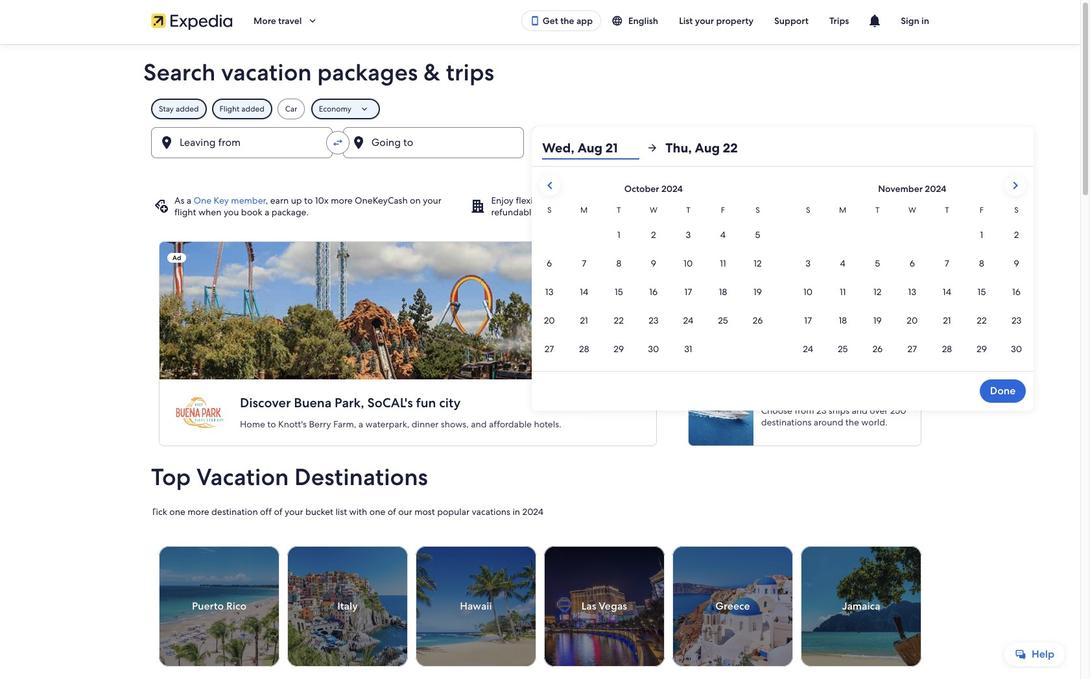 Task type: vqa. For each thing, say whether or not it's contained in the screenshot.
January 2024 "element"
no



Task type: locate. For each thing, give the bounding box(es) containing it.
greece vacation packages image
[[673, 546, 793, 667]]

0 horizontal spatial most
[[415, 506, 435, 518]]

on right onekeycash
[[410, 195, 421, 206]]

0 vertical spatial vacation
[[221, 57, 312, 88]]

1 horizontal spatial 2024
[[661, 183, 683, 195]]

added for stay added
[[176, 104, 199, 114]]

key
[[214, 195, 229, 206]]

top vacation destinations
[[151, 462, 428, 492]]

0 horizontal spatial 22
[[623, 141, 634, 154]]

1 horizontal spatial one
[[370, 506, 385, 518]]

expedia logo image
[[151, 12, 233, 30]]

in right the all
[[795, 206, 803, 218]]

one right list
[[370, 506, 385, 518]]

hawaii vacation packages image
[[416, 546, 536, 667]]

1 f from the left
[[721, 205, 725, 215]]

0 vertical spatial most
[[574, 206, 595, 218]]

m left book
[[581, 205, 588, 215]]

your left bucket
[[285, 506, 303, 518]]

m for november 2024
[[839, 205, 847, 215]]

greece
[[716, 599, 750, 613]]

0 vertical spatial our
[[576, 195, 590, 206]]

0 horizontal spatial more
[[188, 506, 209, 518]]

1 horizontal spatial 21
[[606, 139, 618, 156]]

car
[[285, 104, 297, 114]]

with down previous month 'icon'
[[556, 195, 574, 206]]

0 vertical spatial in
[[922, 15, 929, 27]]

economy button
[[311, 99, 380, 119]]

& left trips at the left
[[424, 57, 440, 88]]

one
[[805, 206, 821, 218], [169, 506, 185, 518], [370, 506, 385, 518]]

2 m from the left
[[839, 205, 847, 215]]

with
[[556, 195, 574, 206], [887, 195, 905, 206], [349, 506, 367, 518]]

1 horizontal spatial most
[[574, 206, 595, 218]]

0 horizontal spatial added
[[176, 104, 199, 114]]

most left hotels
[[574, 206, 595, 218]]

you
[[224, 206, 239, 218]]

member
[[231, 195, 266, 206]]

2 added from the left
[[241, 104, 264, 114]]

s
[[547, 205, 552, 215], [756, 205, 760, 215], [806, 205, 810, 215], [1015, 205, 1019, 215]]

las
[[582, 599, 596, 613]]

w for november
[[909, 205, 916, 215]]

1 vertical spatial our
[[398, 506, 412, 518]]

t
[[617, 205, 621, 215], [686, 205, 690, 215], [876, 205, 880, 215], [945, 205, 949, 215]]

2 w from the left
[[909, 205, 916, 215]]

your right onekeycash
[[423, 195, 441, 206]]

2024 right october
[[661, 183, 683, 195]]

in right sign
[[922, 15, 929, 27]]

0 horizontal spatial &
[[424, 57, 440, 88]]

package.
[[272, 206, 309, 218]]

2024 inside the top vacation destinations region
[[522, 506, 544, 518]]

one left the place
[[805, 206, 821, 218]]

22 inside thu, aug 22 button
[[723, 139, 738, 156]]

one
[[194, 195, 212, 206]]

w down november 2024
[[909, 205, 916, 215]]

0 horizontal spatial 21
[[583, 141, 592, 154]]

added
[[176, 104, 199, 114], [241, 104, 264, 114]]

all
[[784, 206, 793, 218]]

0 horizontal spatial m
[[581, 205, 588, 215]]

more right 10x
[[331, 195, 353, 206]]

1 w from the left
[[650, 205, 657, 215]]

wed, aug 21 button
[[542, 136, 640, 160]]

2 horizontal spatial 2024
[[925, 183, 947, 195]]

, earn up to 10x more onekeycash on your flight when you book a package.
[[174, 195, 441, 218]]

main content containing search vacation packages & trips
[[0, 44, 1081, 679]]

sign in button
[[891, 9, 940, 32]]

a right as
[[187, 195, 191, 206]]

in inside region
[[513, 506, 520, 518]]

as
[[174, 195, 184, 206]]

t down november
[[876, 205, 880, 215]]

1 vertical spatial in
[[795, 206, 803, 218]]

s left the all
[[756, 205, 760, 215]]

in
[[922, 15, 929, 27], [795, 206, 803, 218], [513, 506, 520, 518]]

2024 for november 2024
[[925, 183, 947, 195]]

in inside dropdown button
[[922, 15, 929, 27]]

get the app link
[[521, 10, 601, 31]]

1 horizontal spatial w
[[909, 205, 916, 215]]

1 horizontal spatial with
[[556, 195, 574, 206]]

one right tick
[[169, 506, 185, 518]]

0 horizontal spatial of
[[274, 506, 282, 518]]

communication center icon image
[[867, 13, 883, 29]]

of
[[274, 506, 282, 518], [388, 506, 396, 518]]

our left book
[[576, 195, 590, 206]]

most
[[574, 206, 595, 218], [415, 506, 435, 518]]

vacation right the place
[[850, 195, 885, 206]]

1 horizontal spatial &
[[702, 195, 709, 206]]

top vacation destinations region
[[143, 462, 937, 679]]

2 horizontal spatial in
[[922, 15, 929, 27]]

1 horizontal spatial in
[[795, 206, 803, 218]]

las vegas
[[582, 599, 627, 613]]

1 of from the left
[[274, 506, 282, 518]]

1 horizontal spatial m
[[839, 205, 847, 215]]

on inside , earn up to 10x more onekeycash on your flight when you book a package.
[[410, 195, 421, 206]]

our
[[576, 195, 590, 206], [398, 506, 412, 518]]

2 horizontal spatial with
[[887, 195, 905, 206]]

later
[[652, 195, 671, 206]]

in right vacations
[[513, 506, 520, 518]]

packages
[[317, 57, 418, 88]]

0 horizontal spatial in
[[513, 506, 520, 518]]

1 horizontal spatial more
[[331, 195, 353, 206]]

21
[[606, 139, 618, 156], [583, 141, 592, 154]]

s down next month image
[[1015, 205, 1019, 215]]

off
[[260, 506, 272, 518]]

a right the 'book'
[[265, 206, 269, 218]]

trips
[[446, 57, 494, 88]]

0 vertical spatial more
[[331, 195, 353, 206]]

1 vertical spatial vacation
[[850, 195, 885, 206]]

1 horizontal spatial f
[[980, 205, 984, 215]]

trips
[[829, 15, 849, 27]]

search
[[143, 57, 216, 88]]

0 horizontal spatial our
[[398, 506, 412, 518]]

small image
[[612, 15, 628, 27]]

more
[[254, 15, 276, 27]]

of down 'destinations'
[[388, 506, 396, 518]]

rates
[[539, 206, 559, 218]]

21 right -
[[606, 139, 618, 156]]

economy
[[319, 104, 351, 114]]

enjoy flexibility with our book now pay later option & fully refundable rates on most hotels
[[491, 195, 729, 218]]

vacation up flight added
[[221, 57, 312, 88]]

up
[[291, 195, 302, 206]]

1 horizontal spatial our
[[576, 195, 590, 206]]

1 horizontal spatial added
[[241, 104, 264, 114]]

more left destination on the bottom
[[188, 506, 209, 518]]

english button
[[601, 9, 669, 32]]

rico
[[226, 599, 247, 613]]

1 s from the left
[[547, 205, 552, 215]]

added right flight
[[241, 104, 264, 114]]

most left popular
[[415, 506, 435, 518]]

1 horizontal spatial on
[[561, 206, 572, 218]]

bucket
[[305, 506, 333, 518]]

earn
[[270, 195, 289, 206]]

tick one more destination off of your bucket list with one of our most popular vacations in 2024
[[151, 506, 544, 518]]

vacations
[[472, 506, 510, 518]]

las vegas vacation packages image
[[544, 546, 665, 667]]

your right "customize"
[[829, 195, 848, 206]]

puerto rico vacation packages image
[[159, 546, 280, 667]]

support
[[774, 15, 809, 27]]

22 inside aug 21 - aug 22 button
[[623, 141, 634, 154]]

t right later
[[686, 205, 690, 215]]

a inside , earn up to 10x more onekeycash on your flight when you book a package.
[[265, 206, 269, 218]]

1 vertical spatial &
[[702, 195, 709, 206]]

aug
[[578, 139, 603, 156], [695, 139, 720, 156], [561, 141, 580, 154], [601, 141, 621, 154]]

customize
[[784, 195, 827, 206]]

w right pay
[[650, 205, 657, 215]]

m
[[581, 205, 588, 215], [839, 205, 847, 215]]

your right list
[[695, 15, 714, 27]]

popular
[[437, 506, 470, 518]]

,
[[266, 195, 268, 206]]

added right stay
[[176, 104, 199, 114]]

3 t from the left
[[876, 205, 880, 215]]

trips link
[[819, 9, 860, 32]]

1 m from the left
[[581, 205, 588, 215]]

more
[[331, 195, 353, 206], [188, 506, 209, 518]]

with right list
[[349, 506, 367, 518]]

w
[[650, 205, 657, 215], [909, 205, 916, 215]]

1 horizontal spatial 22
[[723, 139, 738, 156]]

2024 right november
[[925, 183, 947, 195]]

more inside , earn up to 10x more onekeycash on your flight when you book a package.
[[331, 195, 353, 206]]

2 t from the left
[[686, 205, 690, 215]]

hotels
[[597, 206, 622, 218]]

0 horizontal spatial f
[[721, 205, 725, 215]]

done
[[990, 384, 1016, 398]]

w for october
[[650, 205, 657, 215]]

1 horizontal spatial a
[[265, 206, 269, 218]]

& left fully at the top of page
[[702, 195, 709, 206]]

list your property link
[[669, 9, 764, 32]]

2 f from the left
[[980, 205, 984, 215]]

1 added from the left
[[176, 104, 199, 114]]

on right rates
[[561, 206, 572, 218]]

21 left -
[[583, 141, 592, 154]]

s right the all
[[806, 205, 810, 215]]

s down previous month 'icon'
[[547, 205, 552, 215]]

t right book
[[617, 205, 621, 215]]

english
[[628, 15, 658, 27]]

1 horizontal spatial of
[[388, 506, 396, 518]]

search vacation packages & trips
[[143, 57, 494, 88]]

italy vacation packages image
[[287, 546, 408, 667]]

puerto
[[192, 599, 224, 613]]

of right off
[[274, 506, 282, 518]]

our left popular
[[398, 506, 412, 518]]

1 vertical spatial more
[[188, 506, 209, 518]]

0 horizontal spatial 2024
[[522, 506, 544, 518]]

your inside , earn up to 10x more onekeycash on your flight when you book a package.
[[423, 195, 441, 206]]

1 vertical spatial most
[[415, 506, 435, 518]]

option
[[673, 195, 700, 206]]

t right ease
[[945, 205, 949, 215]]

0 horizontal spatial vacation
[[221, 57, 312, 88]]

0 horizontal spatial with
[[349, 506, 367, 518]]

0 horizontal spatial on
[[410, 195, 421, 206]]

&
[[424, 57, 440, 88], [702, 195, 709, 206]]

22 right -
[[623, 141, 634, 154]]

main content
[[0, 44, 1081, 679]]

puerto rico
[[192, 599, 247, 613]]

1 horizontal spatial vacation
[[850, 195, 885, 206]]

tick
[[151, 506, 167, 518]]

2 horizontal spatial one
[[805, 206, 821, 218]]

2024 right vacations
[[522, 506, 544, 518]]

customize your vacation with ease all in one place
[[784, 195, 926, 218]]

aug 21 - aug 22 button
[[532, 127, 691, 158]]

vacation
[[221, 57, 312, 88], [850, 195, 885, 206]]

0 horizontal spatial w
[[650, 205, 657, 215]]

m right "customize"
[[839, 205, 847, 215]]

22 right thu,
[[723, 139, 738, 156]]

2 vertical spatial in
[[513, 506, 520, 518]]

3 s from the left
[[806, 205, 810, 215]]

with left ease
[[887, 195, 905, 206]]



Task type: describe. For each thing, give the bounding box(es) containing it.
in inside customize your vacation with ease all in one place
[[795, 206, 803, 218]]

place
[[823, 206, 845, 218]]

onekeycash
[[355, 195, 408, 206]]

flight
[[220, 104, 239, 114]]

list your property
[[679, 15, 754, 27]]

wed, aug 21
[[542, 139, 618, 156]]

enjoy
[[491, 195, 514, 206]]

fully
[[711, 195, 729, 206]]

italy
[[337, 599, 358, 613]]

0 horizontal spatial one
[[169, 506, 185, 518]]

10x
[[315, 195, 329, 206]]

flight added
[[220, 104, 264, 114]]

november
[[878, 183, 923, 195]]

get
[[543, 15, 558, 27]]

& inside enjoy flexibility with our book now pay later option & fully refundable rates on most hotels
[[702, 195, 709, 206]]

list
[[336, 506, 347, 518]]

next month image
[[1008, 178, 1024, 193]]

our inside the top vacation destinations region
[[398, 506, 412, 518]]

one inside customize your vacation with ease all in one place
[[805, 206, 821, 218]]

october
[[624, 183, 659, 195]]

4 s from the left
[[1015, 205, 1019, 215]]

your inside the top vacation destinations region
[[285, 506, 303, 518]]

previous month image
[[542, 178, 558, 193]]

swap origin and destination values image
[[332, 137, 344, 149]]

thu,
[[666, 139, 692, 156]]

your inside customize your vacation with ease all in one place
[[829, 195, 848, 206]]

ease
[[907, 195, 926, 206]]

one key member link
[[194, 195, 266, 206]]

with inside enjoy flexibility with our book now pay later option & fully refundable rates on most hotels
[[556, 195, 574, 206]]

book
[[241, 206, 262, 218]]

top
[[151, 462, 191, 492]]

pay
[[636, 195, 650, 206]]

on inside enjoy flexibility with our book now pay later option & fully refundable rates on most hotels
[[561, 206, 572, 218]]

0 vertical spatial &
[[424, 57, 440, 88]]

done button
[[980, 379, 1026, 403]]

vegas
[[599, 599, 627, 613]]

4 t from the left
[[945, 205, 949, 215]]

aug 21 - aug 22
[[561, 141, 634, 154]]

download the app button image
[[530, 16, 540, 26]]

more travel button
[[243, 9, 329, 32]]

as a one key member
[[174, 195, 266, 206]]

stay added
[[159, 104, 199, 114]]

stay
[[159, 104, 174, 114]]

f for november 2024
[[980, 205, 984, 215]]

more inside the top vacation destinations region
[[188, 506, 209, 518]]

vacation inside customize your vacation with ease all in one place
[[850, 195, 885, 206]]

2 of from the left
[[388, 506, 396, 518]]

most inside the top vacation destinations region
[[415, 506, 435, 518]]

f for october 2024
[[721, 205, 725, 215]]

most inside enjoy flexibility with our book now pay later option & fully refundable rates on most hotels
[[574, 206, 595, 218]]

jamaica vacation packages image
[[801, 546, 922, 667]]

-
[[594, 141, 599, 154]]

with inside customize your vacation with ease all in one place
[[887, 195, 905, 206]]

get the app
[[543, 15, 593, 27]]

wed,
[[542, 139, 575, 156]]

book
[[592, 195, 613, 206]]

trailing image
[[307, 15, 319, 27]]

app
[[577, 15, 593, 27]]

refundable
[[491, 206, 537, 218]]

sign in
[[901, 15, 929, 27]]

our inside enjoy flexibility with our book now pay later option & fully refundable rates on most hotels
[[576, 195, 590, 206]]

sign
[[901, 15, 919, 27]]

m for october 2024
[[581, 205, 588, 215]]

0 horizontal spatial a
[[187, 195, 191, 206]]

added for flight added
[[241, 104, 264, 114]]

october 2024
[[624, 183, 683, 195]]

destination
[[211, 506, 258, 518]]

flight
[[174, 206, 196, 218]]

more travel
[[254, 15, 302, 27]]

list
[[679, 15, 693, 27]]

property
[[716, 15, 754, 27]]

1 t from the left
[[617, 205, 621, 215]]

november 2024
[[878, 183, 947, 195]]

travel
[[278, 15, 302, 27]]

hawaii
[[460, 599, 492, 613]]

destinations
[[294, 462, 428, 492]]

2 s from the left
[[756, 205, 760, 215]]

the
[[560, 15, 574, 27]]

2024 for october 2024
[[661, 183, 683, 195]]

with inside the top vacation destinations region
[[349, 506, 367, 518]]

flexibility
[[516, 195, 553, 206]]

thu, aug 22
[[666, 139, 738, 156]]

thu, aug 22 button
[[666, 136, 763, 160]]

to
[[304, 195, 313, 206]]

support link
[[764, 9, 819, 32]]

jamaica
[[842, 599, 881, 613]]



